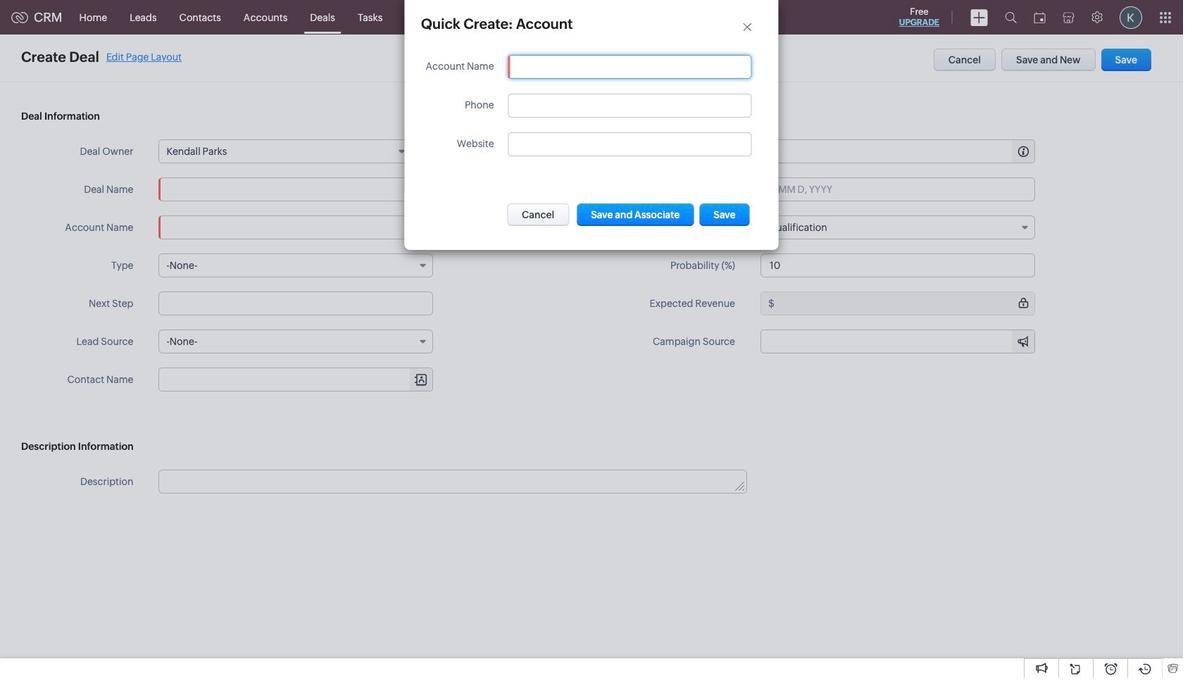 Task type: describe. For each thing, give the bounding box(es) containing it.
logo image
[[11, 12, 28, 23]]

MMM D, YYYY text field
[[761, 178, 1036, 201]]



Task type: vqa. For each thing, say whether or not it's contained in the screenshot.
top more
no



Task type: locate. For each thing, give the bounding box(es) containing it.
None submit
[[700, 204, 750, 226]]

None text field
[[159, 178, 434, 201], [159, 292, 434, 316], [159, 178, 434, 201], [159, 292, 434, 316]]

None text field
[[516, 61, 744, 73], [777, 140, 1035, 163], [761, 254, 1036, 278], [160, 471, 747, 493], [516, 61, 744, 73], [777, 140, 1035, 163], [761, 254, 1036, 278], [160, 471, 747, 493]]

None button
[[507, 204, 569, 226], [577, 204, 694, 226], [507, 204, 569, 226], [577, 204, 694, 226]]



